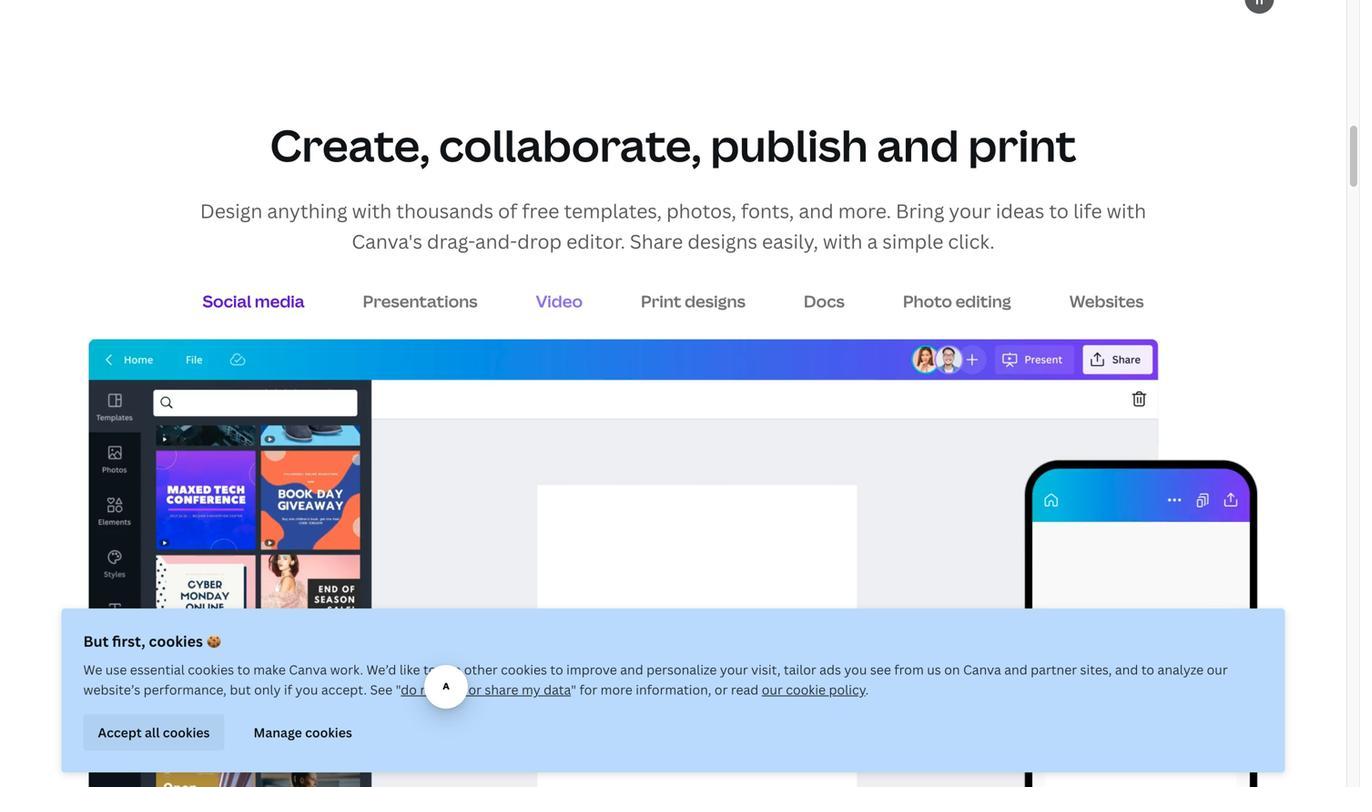 Task type: vqa. For each thing, say whether or not it's contained in the screenshot.
simple
yes



Task type: locate. For each thing, give the bounding box(es) containing it.
to left analyze on the bottom right of page
[[1142, 661, 1155, 678]]

your up read
[[720, 661, 749, 678]]

" left for
[[571, 681, 577, 698]]

do
[[401, 681, 417, 698]]

2 horizontal spatial with
[[1107, 198, 1147, 224]]

or left read
[[715, 681, 728, 698]]

1 vertical spatial your
[[720, 661, 749, 678]]

our right analyze on the bottom right of page
[[1208, 661, 1229, 678]]

create,
[[270, 115, 430, 174]]

docs
[[804, 290, 845, 313]]

to up data
[[551, 661, 564, 678]]

designs down photos,
[[688, 228, 758, 254]]

1 use from the left
[[105, 661, 127, 678]]

editing
[[956, 290, 1012, 313]]

cookies right all
[[163, 724, 210, 741]]

of
[[498, 198, 518, 224]]

create, collaborate, publish and print
[[270, 115, 1077, 174]]

and up easily,
[[799, 198, 834, 224]]

to up but
[[237, 661, 250, 678]]

0 horizontal spatial with
[[352, 198, 392, 224]]

but first, cookies 🍪
[[83, 631, 221, 651]]

0 horizontal spatial use
[[105, 661, 127, 678]]

ads
[[820, 661, 842, 678]]

with right life
[[1107, 198, 1147, 224]]

0 horizontal spatial "
[[396, 681, 401, 698]]

1 vertical spatial you
[[296, 681, 318, 698]]

our down visit,
[[762, 681, 783, 698]]

video
[[536, 290, 583, 313]]

with
[[352, 198, 392, 224], [1107, 198, 1147, 224], [823, 228, 863, 254]]

manage
[[254, 724, 302, 741]]

you right if
[[296, 681, 318, 698]]

publish
[[711, 115, 869, 174]]

with left a
[[823, 228, 863, 254]]

1 vertical spatial our
[[762, 681, 783, 698]]

cookies
[[149, 631, 203, 651], [188, 661, 234, 678], [501, 661, 547, 678], [163, 724, 210, 741], [305, 724, 352, 741]]

canva
[[289, 661, 327, 678], [964, 661, 1002, 678]]

with up canva's
[[352, 198, 392, 224]]

0 vertical spatial your
[[950, 198, 992, 224]]

accept all cookies button
[[83, 714, 225, 751]]

to right like
[[424, 661, 437, 678]]

0 horizontal spatial you
[[296, 681, 318, 698]]

our
[[1208, 661, 1229, 678], [762, 681, 783, 698]]

presentations button
[[352, 284, 489, 320]]

your
[[950, 198, 992, 224], [720, 661, 749, 678]]

photos,
[[667, 198, 737, 224]]

or right sell on the bottom of page
[[469, 681, 482, 698]]

1 horizontal spatial "
[[571, 681, 577, 698]]

2 " from the left
[[571, 681, 577, 698]]

1 or from the left
[[469, 681, 482, 698]]

for
[[580, 681, 598, 698]]

.
[[866, 681, 869, 698]]

designs
[[688, 228, 758, 254], [685, 290, 746, 313]]

all
[[145, 724, 160, 741]]

🍪
[[207, 631, 221, 651]]

cookies up the essential
[[149, 631, 203, 651]]

use
[[105, 661, 127, 678], [440, 661, 461, 678]]

1 horizontal spatial you
[[845, 661, 868, 678]]

to
[[1050, 198, 1069, 224], [237, 661, 250, 678], [424, 661, 437, 678], [551, 661, 564, 678], [1142, 661, 1155, 678]]

designs right print
[[685, 290, 746, 313]]

anything
[[267, 198, 348, 224]]

and left partner
[[1005, 661, 1028, 678]]

manage cookies button
[[239, 714, 367, 751]]

partner
[[1031, 661, 1078, 678]]

templates,
[[564, 198, 662, 224]]

2 or from the left
[[715, 681, 728, 698]]

manage cookies
[[254, 724, 352, 741]]

you up policy
[[845, 661, 868, 678]]

your inside we use essential cookies to make canva work. we'd like to use other cookies to improve and personalize your visit, tailor ads you see from us on canva and partner sites, and to analyze our website's performance, but only if you accept. see "
[[720, 661, 749, 678]]

ideas
[[996, 198, 1045, 224]]

share
[[485, 681, 519, 698]]

1 canva from the left
[[289, 661, 327, 678]]

design anything with thousands of free templates, photos, fonts, and more. bring your ideas to life with canva's drag-and-drop editor. share designs easily, with a simple click.
[[200, 198, 1147, 254]]

and
[[878, 115, 960, 174], [799, 198, 834, 224], [621, 661, 644, 678], [1005, 661, 1028, 678], [1116, 661, 1139, 678]]

your up click.
[[950, 198, 992, 224]]

0 horizontal spatial or
[[469, 681, 482, 698]]

tab list
[[89, 280, 1258, 324]]

accept
[[98, 724, 142, 741]]

1 horizontal spatial your
[[950, 198, 992, 224]]

1 " from the left
[[396, 681, 401, 698]]

my
[[522, 681, 541, 698]]

1 horizontal spatial canva
[[964, 661, 1002, 678]]

1 horizontal spatial use
[[440, 661, 461, 678]]

use up website's
[[105, 661, 127, 678]]

1 vertical spatial designs
[[685, 290, 746, 313]]

to left life
[[1050, 198, 1069, 224]]

read
[[731, 681, 759, 698]]

canva up if
[[289, 661, 327, 678]]

we'd
[[367, 661, 397, 678]]

0 horizontal spatial your
[[720, 661, 749, 678]]

use up sell on the bottom of page
[[440, 661, 461, 678]]

0 horizontal spatial canva
[[289, 661, 327, 678]]

0 vertical spatial our
[[1208, 661, 1229, 678]]

0 vertical spatial designs
[[688, 228, 758, 254]]

if
[[284, 681, 292, 698]]

drop
[[518, 228, 562, 254]]

" right see
[[396, 681, 401, 698]]

life
[[1074, 198, 1103, 224]]

and-
[[475, 228, 518, 254]]

print designs
[[641, 290, 746, 313]]

1 horizontal spatial our
[[1208, 661, 1229, 678]]

and up 'bring'
[[878, 115, 960, 174]]

you
[[845, 661, 868, 678], [296, 681, 318, 698]]

improve
[[567, 661, 617, 678]]

canva right on on the bottom of page
[[964, 661, 1002, 678]]

"
[[396, 681, 401, 698], [571, 681, 577, 698]]

1 horizontal spatial or
[[715, 681, 728, 698]]



Task type: describe. For each thing, give the bounding box(es) containing it.
design
[[200, 198, 263, 224]]

video button
[[525, 284, 594, 320]]

fonts,
[[741, 198, 795, 224]]

share
[[630, 228, 683, 254]]

photo editing button
[[893, 284, 1023, 320]]

0 horizontal spatial our
[[762, 681, 783, 698]]

more.
[[839, 198, 892, 224]]

we
[[83, 661, 102, 678]]

cookie
[[786, 681, 826, 698]]

2 use from the left
[[440, 661, 461, 678]]

print
[[641, 290, 682, 313]]

websites button
[[1059, 284, 1156, 320]]

" inside we use essential cookies to make canva work. we'd like to use other cookies to improve and personalize your visit, tailor ads you see from us on canva and partner sites, and to analyze our website's performance, but only if you accept. see "
[[396, 681, 401, 698]]

and inside design anything with thousands of free templates, photos, fonts, and more. bring your ideas to life with canva's drag-and-drop editor. share designs easily, with a simple click.
[[799, 198, 834, 224]]

other
[[464, 661, 498, 678]]

0 vertical spatial you
[[845, 661, 868, 678]]

policy
[[829, 681, 866, 698]]

us
[[928, 661, 942, 678]]

cookies down accept.
[[305, 724, 352, 741]]

print
[[969, 115, 1077, 174]]

drag-
[[427, 228, 475, 254]]

essential
[[130, 661, 185, 678]]

photo
[[904, 290, 953, 313]]

media
[[255, 290, 305, 313]]

information,
[[636, 681, 712, 698]]

a
[[868, 228, 878, 254]]

on
[[945, 661, 961, 678]]

work.
[[330, 661, 364, 678]]

first,
[[112, 631, 145, 651]]

cookies up my
[[501, 661, 547, 678]]

data
[[544, 681, 571, 698]]

our inside we use essential cookies to make canva work. we'd like to use other cookies to improve and personalize your visit, tailor ads you see from us on canva and partner sites, and to analyze our website's performance, but only if you accept. see "
[[1208, 661, 1229, 678]]

print designs button
[[630, 284, 757, 320]]

tailor
[[784, 661, 817, 678]]

see
[[871, 661, 892, 678]]

canva's
[[352, 228, 423, 254]]

1 horizontal spatial with
[[823, 228, 863, 254]]

websites
[[1070, 290, 1145, 313]]

do not sell or share my data link
[[401, 681, 571, 698]]

more
[[601, 681, 633, 698]]

and right sites,
[[1116, 661, 1139, 678]]

accept.
[[321, 681, 367, 698]]

our cookie policy link
[[762, 681, 866, 698]]

thousands
[[396, 198, 494, 224]]

2 canva from the left
[[964, 661, 1002, 678]]

and up do not sell or share my data " for more information, or read our cookie policy .
[[621, 661, 644, 678]]

collaborate,
[[439, 115, 702, 174]]

editor.
[[567, 228, 626, 254]]

see
[[370, 681, 393, 698]]

we use essential cookies to make canva work. we'd like to use other cookies to improve and personalize your visit, tailor ads you see from us on canva and partner sites, and to analyze our website's performance, but only if you accept. see "
[[83, 661, 1229, 698]]

bring
[[896, 198, 945, 224]]

accept all cookies
[[98, 724, 210, 741]]

social media
[[203, 290, 305, 313]]

not
[[420, 681, 441, 698]]

designs inside design anything with thousands of free templates, photos, fonts, and more. bring your ideas to life with canva's drag-and-drop editor. share designs easily, with a simple click.
[[688, 228, 758, 254]]

click.
[[949, 228, 995, 254]]

do not sell or share my data " for more information, or read our cookie policy .
[[401, 681, 869, 698]]

like
[[400, 661, 420, 678]]

but
[[83, 631, 109, 651]]

social
[[203, 290, 252, 313]]

docs button
[[793, 284, 856, 320]]

performance,
[[144, 681, 227, 698]]

easily,
[[763, 228, 819, 254]]

from
[[895, 661, 924, 678]]

website's
[[83, 681, 141, 698]]

analyze
[[1158, 661, 1204, 678]]

visit,
[[752, 661, 781, 678]]

social media button
[[192, 284, 316, 320]]

cookies down 🍪
[[188, 661, 234, 678]]

to inside design anything with thousands of free templates, photos, fonts, and more. bring your ideas to life with canva's drag-and-drop editor. share designs easily, with a simple click.
[[1050, 198, 1069, 224]]

make
[[254, 661, 286, 678]]

only
[[254, 681, 281, 698]]

designs inside button
[[685, 290, 746, 313]]

personalize
[[647, 661, 717, 678]]

sell
[[444, 681, 466, 698]]

but
[[230, 681, 251, 698]]

sites,
[[1081, 661, 1113, 678]]

presentations
[[363, 290, 478, 313]]

free
[[522, 198, 560, 224]]

your inside design anything with thousands of free templates, photos, fonts, and more. bring your ideas to life with canva's drag-and-drop editor. share designs easily, with a simple click.
[[950, 198, 992, 224]]

simple
[[883, 228, 944, 254]]

tab list containing social media
[[89, 280, 1258, 324]]

photo editing
[[904, 290, 1012, 313]]



